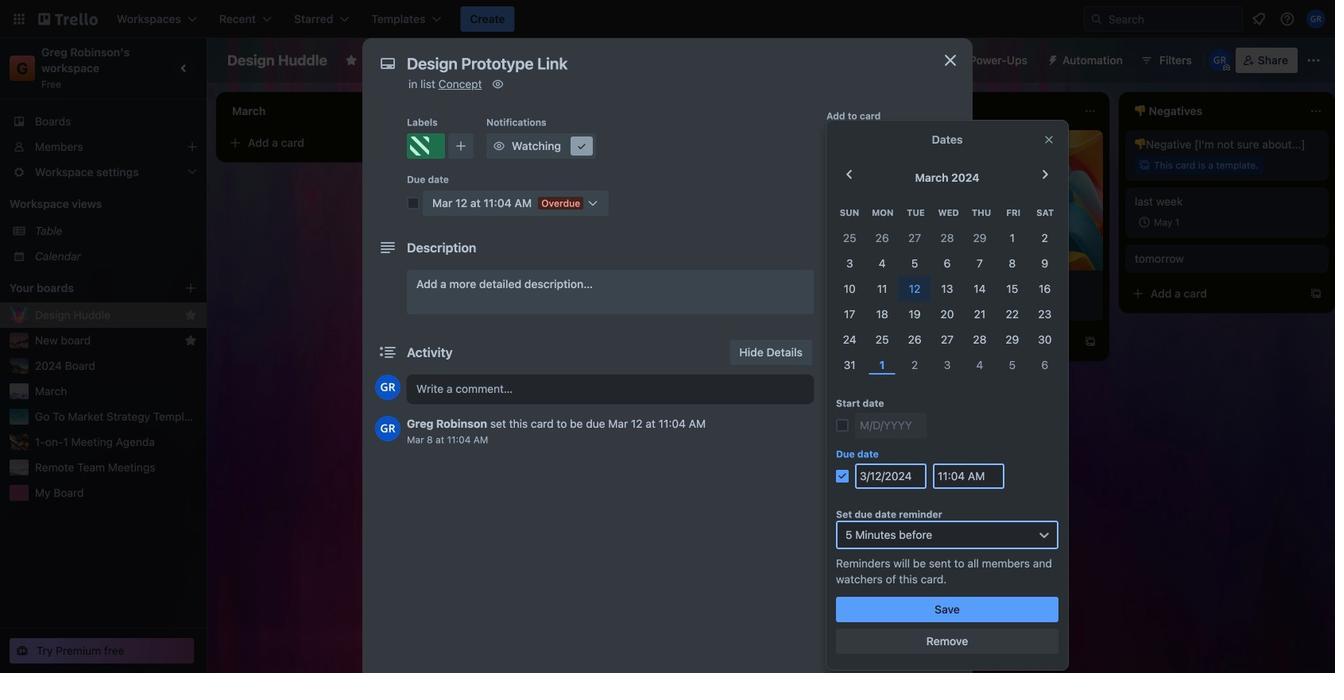 Task type: describe. For each thing, give the bounding box(es) containing it.
1 vertical spatial create from template… image
[[633, 313, 645, 326]]

0 horizontal spatial color: green, title: none image
[[407, 134, 445, 159]]

Search field
[[1103, 8, 1242, 30]]

6 row from the top
[[833, 327, 1061, 353]]

add board image
[[184, 282, 197, 295]]

1 horizontal spatial create from template… image
[[1310, 288, 1322, 300]]

2 starred icon image from the top
[[184, 335, 197, 347]]

1 vertical spatial greg robinson (gregrobinson96) image
[[1209, 49, 1231, 72]]

4 row from the top
[[833, 277, 1061, 302]]

1 greg robinson (gregrobinson96) image from the top
[[375, 375, 401, 401]]

M/D/YYYY text field
[[855, 413, 927, 439]]

show menu image
[[1306, 52, 1322, 68]]

M/D/YYYY text field
[[855, 464, 927, 490]]

3 row from the top
[[833, 251, 1061, 277]]

2 row from the top
[[833, 226, 1061, 251]]

7 row from the top
[[833, 353, 1061, 378]]

Write a comment text field
[[407, 375, 814, 404]]

close dialog image
[[941, 51, 960, 70]]



Task type: locate. For each thing, give the bounding box(es) containing it.
Add time text field
[[933, 464, 1005, 490]]

labels image
[[831, 164, 847, 180]]

sm image
[[490, 76, 506, 92], [574, 138, 590, 154], [831, 579, 847, 594], [831, 617, 847, 633]]

open information menu image
[[1279, 11, 1295, 27]]

2 greg robinson (gregrobinson96) image from the top
[[375, 416, 401, 442]]

create from template… image
[[407, 137, 420, 149], [1310, 288, 1322, 300]]

star or unstar board image
[[345, 54, 358, 67]]

1 horizontal spatial color: green, title: none image
[[458, 245, 490, 251]]

None checkbox
[[1135, 213, 1184, 232], [480, 273, 534, 292], [1135, 213, 1184, 232], [480, 273, 534, 292]]

greg robinson (gregrobinson96) image right open information menu image
[[1307, 10, 1326, 29]]

5 row from the top
[[833, 302, 1061, 327]]

0 horizontal spatial greg robinson (gregrobinson96) image
[[1209, 49, 1231, 72]]

cell
[[833, 226, 866, 251], [866, 226, 898, 251], [898, 226, 931, 251], [931, 226, 964, 251], [964, 226, 996, 251], [996, 226, 1029, 251], [1029, 226, 1061, 251], [833, 251, 866, 277], [866, 251, 898, 277], [898, 251, 931, 277], [931, 251, 964, 277], [964, 251, 996, 277], [996, 251, 1029, 277], [1029, 251, 1061, 277], [833, 277, 866, 302], [866, 277, 898, 302], [898, 277, 931, 302], [931, 277, 964, 302], [964, 277, 996, 302], [996, 277, 1029, 302], [1029, 277, 1061, 302], [833, 302, 866, 327], [866, 302, 898, 327], [898, 302, 931, 327], [931, 302, 964, 327], [964, 302, 996, 327], [996, 302, 1029, 327], [1029, 302, 1061, 327], [833, 327, 866, 353], [866, 327, 898, 353], [898, 327, 931, 353], [931, 327, 964, 353], [964, 327, 996, 353], [996, 327, 1029, 353], [1029, 327, 1061, 353], [833, 353, 866, 378], [866, 353, 898, 378], [898, 353, 931, 378], [931, 353, 964, 378], [964, 353, 996, 378], [996, 353, 1029, 378], [1029, 353, 1061, 378]]

color: green, title: none image
[[407, 134, 445, 159], [458, 245, 490, 251]]

1 row from the top
[[833, 200, 1061, 226]]

2 vertical spatial create from template… image
[[1084, 336, 1097, 349]]

close popover image
[[1043, 134, 1055, 146]]

0 vertical spatial create from template… image
[[858, 278, 871, 291]]

your boards with 8 items element
[[10, 279, 161, 298]]

starred icon image
[[184, 309, 197, 322], [184, 335, 197, 347]]

search image
[[1090, 13, 1103, 25]]

0 vertical spatial starred icon image
[[184, 309, 197, 322]]

Mark due date as complete checkbox
[[407, 197, 420, 210]]

row
[[833, 200, 1061, 226], [833, 226, 1061, 251], [833, 251, 1061, 277], [833, 277, 1061, 302], [833, 302, 1061, 327], [833, 327, 1061, 353], [833, 353, 1061, 378]]

1 horizontal spatial create from template… image
[[858, 278, 871, 291]]

primary element
[[0, 0, 1335, 38]]

0 vertical spatial greg robinson (gregrobinson96) image
[[375, 375, 401, 401]]

0 horizontal spatial create from template… image
[[407, 137, 420, 149]]

create from template… image
[[858, 278, 871, 291], [633, 313, 645, 326], [1084, 336, 1097, 349]]

grid
[[833, 200, 1061, 378]]

Board name text field
[[219, 48, 335, 73]]

None text field
[[399, 49, 923, 78]]

1 vertical spatial color: green, title: none image
[[458, 245, 490, 251]]

sm image
[[1040, 48, 1063, 70], [491, 138, 507, 154], [831, 291, 847, 307], [831, 515, 847, 531], [831, 547, 847, 563]]

0 vertical spatial greg robinson (gregrobinson96) image
[[1307, 10, 1326, 29]]

2 horizontal spatial create from template… image
[[1084, 336, 1097, 349]]

greg robinson (gregrobinson96) image down search field
[[1209, 49, 1231, 72]]

1 horizontal spatial greg robinson (gregrobinson96) image
[[1307, 10, 1326, 29]]

1 starred icon image from the top
[[184, 309, 197, 322]]

0 horizontal spatial create from template… image
[[633, 313, 645, 326]]

1 vertical spatial create from template… image
[[1310, 288, 1322, 300]]

0 vertical spatial create from template… image
[[407, 137, 420, 149]]

greg robinson (gregrobinson96) image
[[375, 375, 401, 401], [375, 416, 401, 442]]

row group
[[833, 226, 1061, 378]]

0 vertical spatial color: green, title: none image
[[407, 134, 445, 159]]

1 vertical spatial starred icon image
[[184, 335, 197, 347]]

1 vertical spatial greg robinson (gregrobinson96) image
[[375, 416, 401, 442]]

greg robinson (gregrobinson96) image
[[1307, 10, 1326, 29], [1209, 49, 1231, 72]]

0 notifications image
[[1249, 10, 1268, 29]]



Task type: vqa. For each thing, say whether or not it's contained in the screenshot.
Board name text field
yes



